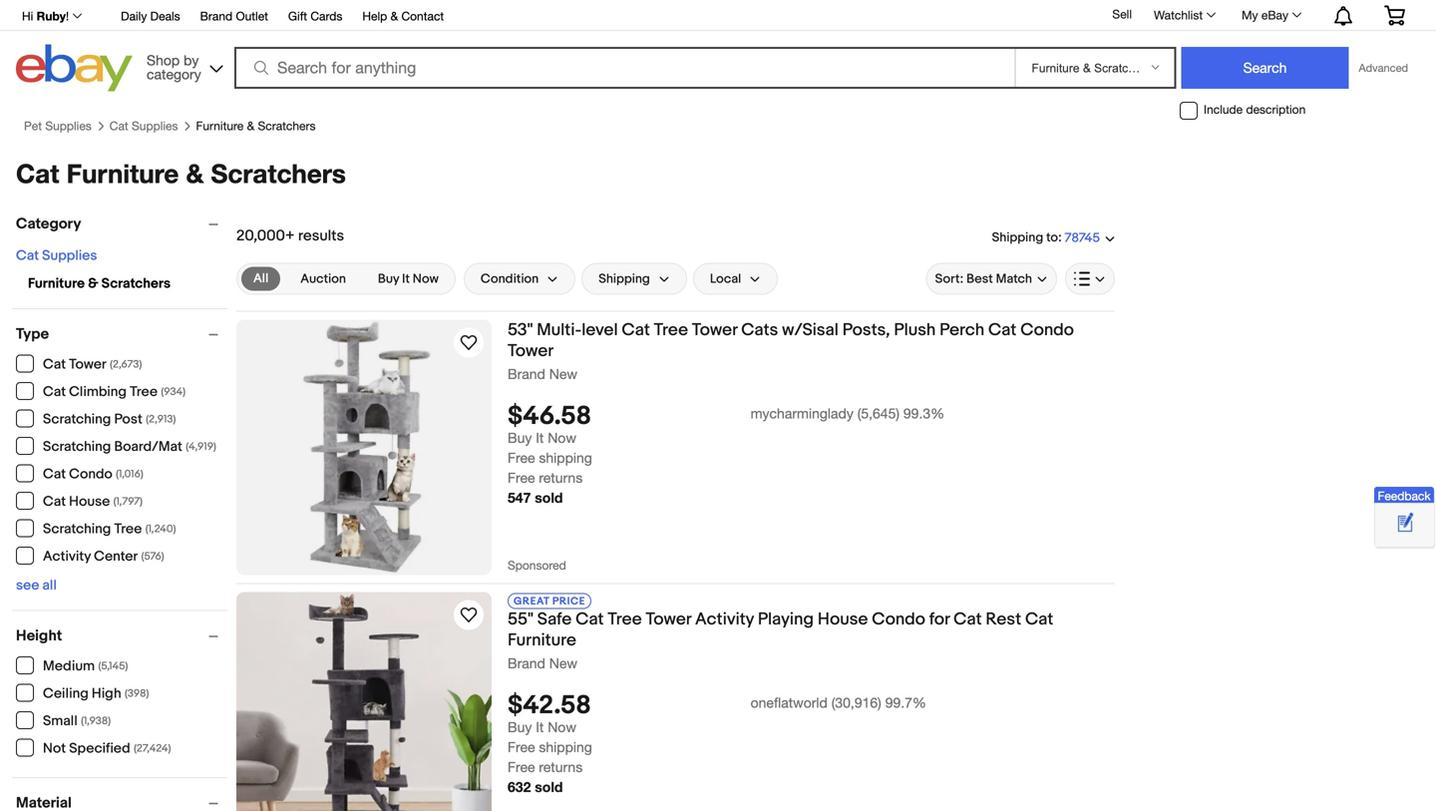 Task type: describe. For each thing, give the bounding box(es) containing it.
brand inside brand outlet link
[[200, 9, 233, 23]]

pet supplies link
[[24, 119, 92, 133]]

playing
[[758, 609, 814, 630]]

2 vertical spatial scratchers
[[101, 276, 171, 293]]

it for $46.58
[[536, 429, 544, 446]]

see all
[[16, 577, 57, 594]]

now for $46.58
[[548, 429, 577, 446]]

board/mat
[[114, 439, 182, 456]]

99.3%
[[904, 405, 945, 421]]

0 horizontal spatial activity
[[43, 548, 91, 565]]

all
[[253, 271, 269, 287]]

ruby
[[37, 9, 66, 23]]

0 horizontal spatial house
[[69, 494, 110, 511]]

auction link
[[289, 267, 358, 291]]

sell link
[[1104, 7, 1142, 21]]

scratching tree (1,240)
[[43, 521, 176, 538]]

your shopping cart image
[[1384, 5, 1407, 25]]

tree inside great price 55" safe cat tree tower activity playing house condo for cat rest cat furniture brand new
[[608, 609, 642, 630]]

cats
[[742, 320, 779, 341]]

contact
[[402, 9, 444, 23]]

cat down price
[[576, 609, 604, 630]]

1 vertical spatial furniture & scratchers
[[28, 276, 171, 293]]

great price button
[[508, 592, 592, 609]]

(4,919)
[[186, 441, 216, 454]]

sort:
[[936, 271, 964, 287]]

furniture up "cat furniture & scratchers"
[[196, 119, 244, 133]]

(1,938)
[[81, 715, 111, 728]]

furniture up 'type'
[[28, 276, 85, 293]]

small
[[43, 713, 78, 730]]

mycharminglady
[[751, 405, 854, 421]]

scratching for scratching post
[[43, 411, 111, 428]]

advanced link
[[1350, 48, 1419, 88]]

great
[[514, 595, 550, 608]]

cat house (1,797)
[[43, 494, 143, 511]]

0 vertical spatial it
[[402, 271, 410, 287]]

(1,797)
[[113, 496, 143, 509]]

gift cards
[[288, 9, 343, 23]]

best
[[967, 271, 994, 287]]

daily deals link
[[121, 6, 180, 28]]

tree left (934)
[[130, 384, 158, 401]]

feedback
[[1379, 489, 1432, 503]]

condition button
[[464, 263, 576, 295]]

returns for $46.58
[[539, 469, 583, 486]]

1 horizontal spatial cat supplies link
[[110, 119, 178, 133]]

(27,424)
[[134, 743, 171, 756]]

now for $42.58
[[548, 719, 577, 735]]

scratching board/mat (4,919)
[[43, 439, 216, 456]]

cat tower (2,673)
[[43, 356, 142, 373]]

level
[[582, 320, 618, 341]]

55"
[[508, 609, 534, 630]]

condo inside great price 55" safe cat tree tower activity playing house condo for cat rest cat furniture brand new
[[872, 609, 926, 630]]

shipping for shipping
[[599, 271, 650, 287]]

climbing
[[69, 384, 127, 401]]

not
[[43, 741, 66, 758]]

shipping button
[[582, 263, 687, 295]]

$46.58
[[508, 401, 592, 432]]

rest
[[986, 609, 1022, 630]]

cat down 'type'
[[43, 356, 66, 373]]

cat right level
[[622, 320, 650, 341]]

description
[[1247, 102, 1306, 116]]

specified
[[69, 741, 130, 758]]

multi-
[[537, 320, 582, 341]]

1 horizontal spatial cat supplies
[[110, 119, 178, 133]]

shipping for $46.58
[[539, 449, 593, 466]]

1 vertical spatial cat supplies
[[16, 248, 97, 265]]

by
[[184, 52, 199, 68]]

(576)
[[141, 550, 164, 563]]

tree down (1,797)
[[114, 521, 142, 538]]

1 vertical spatial cat supplies link
[[16, 248, 97, 265]]

listing options selector. list view selected. image
[[1075, 271, 1107, 287]]

sold for $46.58
[[535, 489, 563, 506]]

(5,145)
[[98, 660, 128, 673]]

deals
[[150, 9, 180, 23]]

All selected text field
[[253, 270, 269, 288]]

watch 53" multi-level cat tree tower cats w/sisal posts, plush perch cat condo tower image
[[457, 331, 481, 355]]

!
[[66, 9, 69, 23]]

furniture & scratchers link
[[196, 119, 316, 133]]

safe
[[538, 609, 572, 630]]

(2,673)
[[110, 358, 142, 371]]

furniture inside great price 55" safe cat tree tower activity playing house condo for cat rest cat furniture brand new
[[508, 630, 577, 651]]

shipping for shipping to : 78745
[[993, 230, 1044, 245]]

1 horizontal spatial furniture & scratchers
[[196, 119, 316, 133]]

height button
[[16, 627, 228, 645]]

buy inside buy it now link
[[378, 271, 399, 287]]

& inside furniture & scratchers link
[[247, 119, 255, 133]]

category
[[147, 66, 201, 82]]

1 vertical spatial scratchers
[[211, 158, 346, 189]]

category
[[16, 215, 81, 233]]

cat up cat house (1,797) at the bottom left of the page
[[43, 466, 66, 483]]

sold for $42.58
[[535, 779, 563, 795]]

tree inside 53" multi-level cat tree tower cats w/sisal posts, plush perch cat condo tower brand new
[[654, 320, 689, 341]]

cat right perch
[[989, 320, 1017, 341]]

shop by category banner
[[11, 0, 1421, 97]]

99.7%
[[886, 694, 927, 711]]

55" safe cat tree tower activity playing house condo for cat rest cat furniture link
[[508, 609, 1116, 655]]

0 horizontal spatial condo
[[69, 466, 113, 483]]

scratching for scratching tree
[[43, 521, 111, 538]]

local button
[[693, 263, 779, 295]]

small (1,938)
[[43, 713, 111, 730]]

cat down the cat condo (1,016)
[[43, 494, 66, 511]]

my
[[1242, 8, 1259, 22]]

auction
[[301, 271, 346, 287]]

activity center (576)
[[43, 548, 164, 565]]

53" multi-level cat tree tower cats w/sisal posts, plush perch cat condo tower brand new
[[508, 320, 1075, 382]]

great price 55" safe cat tree tower activity playing house condo for cat rest cat furniture brand new
[[508, 595, 1054, 672]]

w/sisal
[[782, 320, 839, 341]]

cat right "pet supplies"
[[110, 119, 128, 133]]

help & contact link
[[363, 6, 444, 28]]

0 vertical spatial now
[[413, 271, 439, 287]]

shop by category button
[[138, 44, 228, 87]]

ebay
[[1262, 8, 1289, 22]]

buy it now link
[[366, 267, 451, 291]]

pet supplies
[[24, 119, 92, 133]]

2 free from the top
[[508, 469, 535, 486]]

center
[[94, 548, 138, 565]]



Task type: vqa. For each thing, say whether or not it's contained in the screenshot.
bottommost Add
no



Task type: locate. For each thing, give the bounding box(es) containing it.
sold inside oneflatworld (30,916) 99.7% buy it now free shipping free returns 632 sold
[[535, 779, 563, 795]]

cat left climbing
[[43, 384, 66, 401]]

new inside great price 55" safe cat tree tower activity playing house condo for cat rest cat furniture brand new
[[550, 655, 578, 672]]

furniture & scratchers up type dropdown button on the left of page
[[28, 276, 171, 293]]

all link
[[241, 267, 281, 291]]

sold
[[535, 489, 563, 506], [535, 779, 563, 795]]

3 free from the top
[[508, 739, 535, 755]]

main content containing $46.58
[[237, 205, 1116, 811]]

0 vertical spatial sold
[[535, 489, 563, 506]]

now inside oneflatworld (30,916) 99.7% buy it now free shipping free returns 632 sold
[[548, 719, 577, 735]]

0 vertical spatial activity
[[43, 548, 91, 565]]

price
[[553, 595, 586, 608]]

pet
[[24, 119, 42, 133]]

supplies
[[45, 119, 92, 133], [132, 119, 178, 133], [42, 248, 97, 265]]

condo left for
[[872, 609, 926, 630]]

Search for anything text field
[[238, 49, 1011, 87]]

returns down $46.58
[[539, 469, 583, 486]]

new down safe
[[550, 655, 578, 672]]

scratching post (2,913)
[[43, 411, 176, 428]]

0 vertical spatial brand
[[200, 9, 233, 23]]

now
[[413, 271, 439, 287], [548, 429, 577, 446], [548, 719, 577, 735]]

1 vertical spatial sold
[[535, 779, 563, 795]]

0 vertical spatial house
[[69, 494, 110, 511]]

sort: best match
[[936, 271, 1033, 287]]

sort: best match button
[[927, 263, 1058, 295]]

:
[[1059, 230, 1062, 245]]

brand down 53"
[[508, 366, 546, 382]]

returns inside mycharminglady (5,645) 99.3% buy it now free shipping free returns 547 sold
[[539, 469, 583, 486]]

1 vertical spatial house
[[818, 609, 869, 630]]

house inside great price 55" safe cat tree tower activity playing house condo for cat rest cat furniture brand new
[[818, 609, 869, 630]]

activity inside great price 55" safe cat tree tower activity playing house condo for cat rest cat furniture brand new
[[695, 609, 754, 630]]

ceiling
[[43, 686, 89, 703]]

oneflatworld (30,916) 99.7% buy it now free shipping free returns 632 sold
[[508, 694, 927, 795]]

results
[[298, 227, 344, 245]]

& inside help & contact link
[[391, 9, 398, 23]]

shop
[[147, 52, 180, 68]]

632
[[508, 779, 531, 795]]

hi
[[22, 9, 33, 23]]

supplies right pet
[[45, 119, 92, 133]]

post
[[114, 411, 143, 428]]

20,000+ results
[[237, 227, 344, 245]]

returns for $42.58
[[539, 759, 583, 775]]

scratching for scratching board/mat
[[43, 439, 111, 456]]

sell
[[1113, 7, 1133, 21]]

1 vertical spatial buy
[[508, 429, 532, 446]]

(2,913)
[[146, 413, 176, 426]]

sold right 632
[[535, 779, 563, 795]]

cat supplies down 'category'
[[16, 248, 97, 265]]

condition
[[481, 271, 539, 287]]

2 returns from the top
[[539, 759, 583, 775]]

buy up 632
[[508, 719, 532, 735]]

sold right 547
[[535, 489, 563, 506]]

furniture up category dropdown button
[[66, 158, 179, 189]]

55" safe cat tree tower activity playing house condo for cat rest cat furniture heading
[[508, 609, 1054, 651]]

it
[[402, 271, 410, 287], [536, 429, 544, 446], [536, 719, 544, 735]]

2 scratching from the top
[[43, 439, 111, 456]]

& up "cat furniture & scratchers"
[[247, 119, 255, 133]]

returns down $42.58
[[539, 759, 583, 775]]

my ebay link
[[1232, 3, 1311, 27]]

shipping up level
[[599, 271, 650, 287]]

activity
[[43, 548, 91, 565], [695, 609, 754, 630]]

cat down pet
[[16, 158, 59, 189]]

0 vertical spatial new
[[550, 366, 578, 382]]

cat right for
[[954, 609, 982, 630]]

&
[[391, 9, 398, 23], [247, 119, 255, 133], [186, 158, 204, 189], [88, 276, 98, 293]]

house right playing
[[818, 609, 869, 630]]

brand inside 53" multi-level cat tree tower cats w/sisal posts, plush perch cat condo tower brand new
[[508, 366, 546, 382]]

0 vertical spatial returns
[[539, 469, 583, 486]]

1 vertical spatial it
[[536, 429, 544, 446]]

1 new from the top
[[550, 366, 578, 382]]

shipping for $42.58
[[539, 739, 593, 755]]

tree down shipping dropdown button
[[654, 320, 689, 341]]

buy inside oneflatworld (30,916) 99.7% buy it now free shipping free returns 632 sold
[[508, 719, 532, 735]]

0 horizontal spatial cat supplies
[[16, 248, 97, 265]]

1 vertical spatial shipping
[[599, 271, 650, 287]]

1 scratching from the top
[[43, 411, 111, 428]]

1 vertical spatial condo
[[69, 466, 113, 483]]

medium
[[43, 658, 95, 675]]

0 vertical spatial shipping
[[993, 230, 1044, 245]]

0 vertical spatial scratching
[[43, 411, 111, 428]]

brand down "55""
[[508, 655, 546, 672]]

tower inside great price 55" safe cat tree tower activity playing house condo for cat rest cat furniture brand new
[[646, 609, 692, 630]]

buy right the auction
[[378, 271, 399, 287]]

returns inside oneflatworld (30,916) 99.7% buy it now free shipping free returns 632 sold
[[539, 759, 583, 775]]

it inside mycharminglady (5,645) 99.3% buy it now free shipping free returns 547 sold
[[536, 429, 544, 446]]

1 shipping from the top
[[539, 449, 593, 466]]

supplies down 'category'
[[42, 248, 97, 265]]

daily deals
[[121, 9, 180, 23]]

account navigation
[[11, 0, 1421, 31]]

watchlist
[[1155, 8, 1204, 22]]

1 vertical spatial activity
[[695, 609, 754, 630]]

my ebay
[[1242, 8, 1289, 22]]

shipping left to
[[993, 230, 1044, 245]]

55" safe cat tree tower activity playing house condo for cat rest cat furniture image
[[237, 592, 492, 811]]

scratching up the cat condo (1,016)
[[43, 439, 111, 456]]

watch 55" safe cat tree tower activity playing house condo for cat rest cat furniture image
[[457, 603, 481, 627]]

type
[[16, 325, 49, 343]]

watchlist link
[[1144, 3, 1226, 27]]

include description
[[1204, 102, 1306, 116]]

supplies up "cat furniture & scratchers"
[[132, 119, 178, 133]]

2 sold from the top
[[535, 779, 563, 795]]

new inside 53" multi-level cat tree tower cats w/sisal posts, plush perch cat condo tower brand new
[[550, 366, 578, 382]]

2 vertical spatial it
[[536, 719, 544, 735]]

scratchers inside furniture & scratchers link
[[258, 119, 316, 133]]

shop by category
[[147, 52, 201, 82]]

shipping down $42.58
[[539, 739, 593, 755]]

for
[[930, 609, 950, 630]]

buy inside mycharminglady (5,645) 99.3% buy it now free shipping free returns 547 sold
[[508, 429, 532, 446]]

furniture & scratchers
[[196, 119, 316, 133], [28, 276, 171, 293]]

match
[[997, 271, 1033, 287]]

1 horizontal spatial activity
[[695, 609, 754, 630]]

new down multi-
[[550, 366, 578, 382]]

see all button
[[16, 577, 57, 594]]

53" multi-level cat tree tower cats w/sisal posts, plush perch cat condo tower heading
[[508, 320, 1075, 362]]

all
[[42, 577, 57, 594]]

0 vertical spatial cat supplies link
[[110, 119, 178, 133]]

1 vertical spatial now
[[548, 429, 577, 446]]

house down the cat condo (1,016)
[[69, 494, 110, 511]]

furniture & scratchers up "cat furniture & scratchers"
[[196, 119, 316, 133]]

condo down the match
[[1021, 320, 1075, 341]]

& right help
[[391, 9, 398, 23]]

main content
[[237, 205, 1116, 811]]

cards
[[311, 9, 343, 23]]

cat supplies
[[110, 119, 178, 133], [16, 248, 97, 265]]

1 vertical spatial new
[[550, 655, 578, 672]]

condo
[[1021, 320, 1075, 341], [69, 466, 113, 483], [872, 609, 926, 630]]

2 vertical spatial now
[[548, 719, 577, 735]]

2 vertical spatial scratching
[[43, 521, 111, 538]]

0 vertical spatial buy
[[378, 271, 399, 287]]

53"
[[508, 320, 533, 341]]

buy for $46.58
[[508, 429, 532, 446]]

1 horizontal spatial house
[[818, 609, 869, 630]]

cat supplies down the category
[[110, 119, 178, 133]]

cat climbing tree (934)
[[43, 384, 186, 401]]

0 vertical spatial shipping
[[539, 449, 593, 466]]

0 vertical spatial cat supplies
[[110, 119, 178, 133]]

buy
[[378, 271, 399, 287], [508, 429, 532, 446], [508, 719, 532, 735]]

see
[[16, 577, 39, 594]]

2 vertical spatial brand
[[508, 655, 546, 672]]

1 vertical spatial brand
[[508, 366, 546, 382]]

3 scratching from the top
[[43, 521, 111, 538]]

78745
[[1065, 231, 1101, 246]]

shipping
[[539, 449, 593, 466], [539, 739, 593, 755]]

brand inside great price 55" safe cat tree tower activity playing house condo for cat rest cat furniture brand new
[[508, 655, 546, 672]]

house
[[69, 494, 110, 511], [818, 609, 869, 630]]

1 horizontal spatial shipping
[[993, 230, 1044, 245]]

furniture down "great"
[[508, 630, 577, 651]]

daily
[[121, 9, 147, 23]]

cat condo (1,016)
[[43, 466, 143, 483]]

cat supplies link up "cat furniture & scratchers"
[[110, 119, 178, 133]]

tree right safe
[[608, 609, 642, 630]]

help & contact
[[363, 9, 444, 23]]

to
[[1047, 230, 1059, 245]]

hi ruby !
[[22, 9, 69, 23]]

sold inside mycharminglady (5,645) 99.3% buy it now free shipping free returns 547 sold
[[535, 489, 563, 506]]

it for $42.58
[[536, 719, 544, 735]]

1 returns from the top
[[539, 469, 583, 486]]

2 vertical spatial condo
[[872, 609, 926, 630]]

0 vertical spatial scratchers
[[258, 119, 316, 133]]

it inside oneflatworld (30,916) 99.7% buy it now free shipping free returns 632 sold
[[536, 719, 544, 735]]

None submit
[[1182, 47, 1350, 89]]

brand outlet link
[[200, 6, 268, 28]]

condo inside 53" multi-level cat tree tower cats w/sisal posts, plush perch cat condo tower brand new
[[1021, 320, 1075, 341]]

scratching down climbing
[[43, 411, 111, 428]]

0 vertical spatial furniture & scratchers
[[196, 119, 316, 133]]

1 vertical spatial scratching
[[43, 439, 111, 456]]

2 horizontal spatial condo
[[1021, 320, 1075, 341]]

1 free from the top
[[508, 449, 535, 466]]

shipping inside "shipping to : 78745"
[[993, 230, 1044, 245]]

& down furniture & scratchers link
[[186, 158, 204, 189]]

shipping down $46.58
[[539, 449, 593, 466]]

0 horizontal spatial furniture & scratchers
[[28, 276, 171, 293]]

(5,645)
[[858, 405, 900, 421]]

53" multi-level cat tree tower cats w/sisal posts, plush perch cat condo tower image
[[237, 320, 492, 575]]

buy for $42.58
[[508, 719, 532, 735]]

0 horizontal spatial shipping
[[599, 271, 650, 287]]

shipping inside oneflatworld (30,916) 99.7% buy it now free shipping free returns 632 sold
[[539, 739, 593, 755]]

activity up all
[[43, 548, 91, 565]]

(30,916)
[[832, 694, 882, 711]]

2 new from the top
[[550, 655, 578, 672]]

0 vertical spatial condo
[[1021, 320, 1075, 341]]

type button
[[16, 325, 228, 343]]

shipping inside dropdown button
[[599, 271, 650, 287]]

1 sold from the top
[[535, 489, 563, 506]]

none submit inside shop by category banner
[[1182, 47, 1350, 89]]

0 horizontal spatial cat supplies link
[[16, 248, 97, 265]]

brand
[[200, 9, 233, 23], [508, 366, 546, 382], [508, 655, 546, 672]]

plush
[[895, 320, 936, 341]]

ceiling high (398)
[[43, 686, 149, 703]]

perch
[[940, 320, 985, 341]]

height
[[16, 627, 62, 645]]

returns
[[539, 469, 583, 486], [539, 759, 583, 775]]

scratching down cat house (1,797) at the bottom left of the page
[[43, 521, 111, 538]]

high
[[92, 686, 121, 703]]

help
[[363, 9, 387, 23]]

brand left outlet
[[200, 9, 233, 23]]

4 free from the top
[[508, 759, 535, 775]]

activity left playing
[[695, 609, 754, 630]]

cat supplies link
[[110, 119, 178, 133], [16, 248, 97, 265]]

outlet
[[236, 9, 268, 23]]

547
[[508, 489, 531, 506]]

shipping inside mycharminglady (5,645) 99.3% buy it now free shipping free returns 547 sold
[[539, 449, 593, 466]]

brand outlet
[[200, 9, 268, 23]]

1 vertical spatial returns
[[539, 759, 583, 775]]

2 vertical spatial buy
[[508, 719, 532, 735]]

furniture
[[196, 119, 244, 133], [66, 158, 179, 189], [28, 276, 85, 293], [508, 630, 577, 651]]

2 shipping from the top
[[539, 739, 593, 755]]

condo up cat house (1,797) at the bottom left of the page
[[69, 466, 113, 483]]

shipping
[[993, 230, 1044, 245], [599, 271, 650, 287]]

cat right rest
[[1026, 609, 1054, 630]]

cat furniture & scratchers
[[16, 158, 346, 189]]

cat down 'category'
[[16, 248, 39, 265]]

& up type dropdown button on the left of page
[[88, 276, 98, 293]]

(1,016)
[[116, 468, 143, 481]]

1 horizontal spatial condo
[[872, 609, 926, 630]]

buy up 547
[[508, 429, 532, 446]]

cat supplies link down 'category'
[[16, 248, 97, 265]]

category button
[[16, 215, 228, 233]]

include
[[1204, 102, 1244, 116]]

1 vertical spatial shipping
[[539, 739, 593, 755]]

posts,
[[843, 320, 891, 341]]

gift cards link
[[288, 6, 343, 28]]

now inside mycharminglady (5,645) 99.3% buy it now free shipping free returns 547 sold
[[548, 429, 577, 446]]



